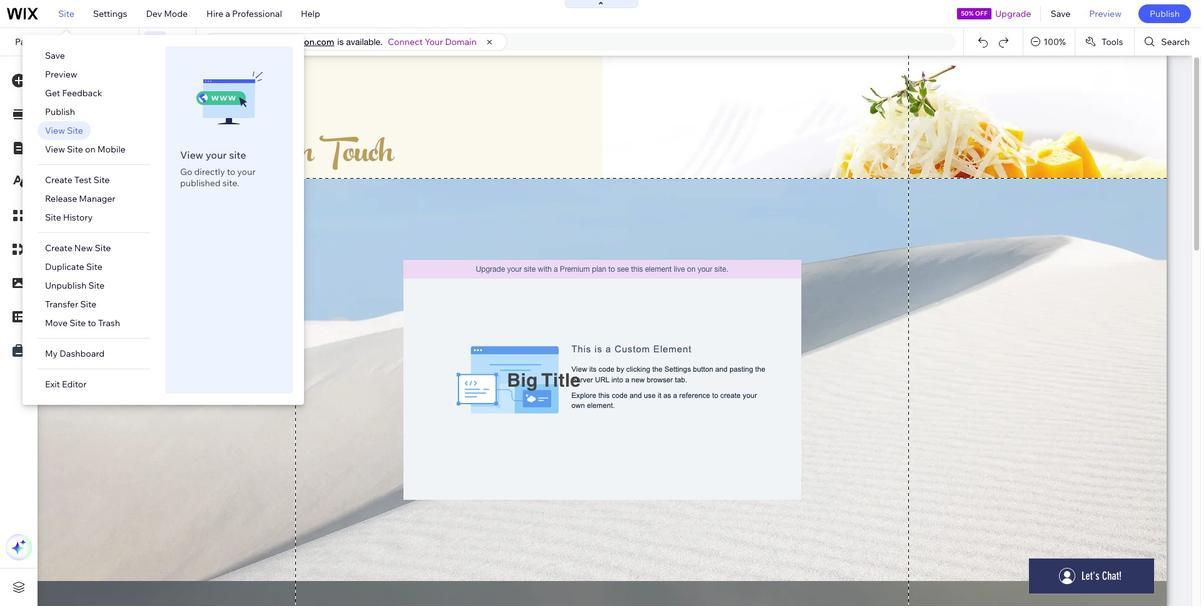 Task type: describe. For each thing, give the bounding box(es) containing it.
site down new
[[86, 262, 102, 273]]

publish button
[[1139, 4, 1191, 23]]

site down transfer site in the left of the page
[[70, 318, 86, 329]]

site right test
[[94, 175, 110, 186]]

domain
[[445, 36, 477, 48]]

view site
[[45, 125, 83, 136]]

tools button
[[1076, 28, 1135, 56]]

settings
[[93, 8, 127, 19]]

your
[[425, 36, 443, 48]]

duplicate
[[45, 262, 84, 273]]

preview button
[[1080, 0, 1131, 28]]

transfer
[[45, 299, 78, 310]]

site history
[[45, 212, 93, 223]]

feedback
[[62, 88, 102, 99]]

duplicate site
[[45, 262, 102, 273]]

off
[[975, 9, 988, 18]]

view for site
[[180, 149, 203, 161]]

release
[[45, 193, 77, 205]]

create for create new site
[[45, 243, 72, 254]]

a
[[225, 8, 230, 19]]

100%
[[1044, 36, 1066, 48]]

1 vertical spatial preview
[[45, 69, 77, 80]]

create new site
[[45, 243, 111, 254]]

view up view site on mobile
[[45, 125, 65, 136]]

create for create test site
[[45, 175, 72, 186]]

hire a professional
[[207, 8, 282, 19]]

exit
[[45, 379, 60, 390]]

manager
[[79, 193, 116, 205]]

tools
[[1102, 36, 1123, 48]]

preview inside button
[[1090, 8, 1122, 19]]

mobile
[[97, 144, 126, 155]]

betweenimagination.com
[[230, 36, 334, 48]]

1 vertical spatial publish
[[45, 106, 75, 118]]

unpublish
[[45, 280, 86, 292]]

get feedback
[[45, 88, 102, 99]]

connect
[[388, 36, 423, 48]]

to inside view your site go directly to your published site.
[[227, 166, 235, 178]]

my dashboard
[[45, 349, 105, 360]]

test
[[74, 175, 92, 186]]

site up move site to trash on the left bottom of the page
[[80, 299, 96, 310]]

site right new
[[95, 243, 111, 254]]

100% button
[[1024, 28, 1075, 56]]

site left on
[[67, 144, 83, 155]]

new
[[74, 243, 93, 254]]

dev
[[146, 8, 162, 19]]

go
[[180, 166, 192, 178]]

editor
[[62, 379, 87, 390]]



Task type: vqa. For each thing, say whether or not it's contained in the screenshot.
the bottom Chat
no



Task type: locate. For each thing, give the bounding box(es) containing it.
1 vertical spatial to
[[88, 318, 96, 329]]

is available. connect your domain
[[337, 36, 477, 48]]

0 horizontal spatial publish
[[45, 106, 75, 118]]

view inside view your site go directly to your published site.
[[180, 149, 203, 161]]

site
[[229, 149, 246, 161]]

to left trash
[[88, 318, 96, 329]]

exit editor
[[45, 379, 87, 390]]

publish up the search 'button'
[[1150, 8, 1180, 19]]

create
[[45, 175, 72, 186], [45, 243, 72, 254]]

mode
[[164, 8, 188, 19]]

upgrade
[[995, 8, 1031, 19]]

save
[[1051, 8, 1071, 19], [45, 50, 65, 61]]

create test site
[[45, 175, 110, 186]]

dev mode
[[146, 8, 188, 19]]

preview up get
[[45, 69, 77, 80]]

to down site
[[227, 166, 235, 178]]

site up view site on mobile
[[67, 125, 83, 136]]

available.
[[346, 37, 383, 47]]

0 vertical spatial save
[[1051, 8, 1071, 19]]

transfer site
[[45, 299, 96, 310]]

0 horizontal spatial your
[[206, 149, 227, 161]]

site.
[[223, 178, 239, 189]]

on
[[85, 144, 96, 155]]

preview
[[1090, 8, 1122, 19], [45, 69, 77, 80]]

create up duplicate
[[45, 243, 72, 254]]

1 horizontal spatial publish
[[1150, 8, 1180, 19]]

publish up view site
[[45, 106, 75, 118]]

0 vertical spatial your
[[206, 149, 227, 161]]

history
[[63, 212, 93, 223]]

save button
[[1041, 0, 1080, 28]]

0 vertical spatial preview
[[1090, 8, 1122, 19]]

1 horizontal spatial save
[[1051, 8, 1071, 19]]

save inside button
[[1051, 8, 1071, 19]]

search button
[[1135, 28, 1201, 56]]

published
[[180, 178, 221, 189]]

0 vertical spatial to
[[227, 166, 235, 178]]

publish inside button
[[1150, 8, 1180, 19]]

1 vertical spatial create
[[45, 243, 72, 254]]

0 horizontal spatial save
[[45, 50, 65, 61]]

save down home
[[45, 50, 65, 61]]

0 vertical spatial create
[[45, 175, 72, 186]]

dashboard
[[60, 349, 105, 360]]

publish
[[1150, 8, 1180, 19], [45, 106, 75, 118]]

move site to trash
[[45, 318, 120, 329]]

release manager
[[45, 193, 116, 205]]

view your site go directly to your published site.
[[180, 149, 256, 189]]

site down "duplicate site"
[[88, 280, 105, 292]]

2 create from the top
[[45, 243, 72, 254]]

50% off
[[961, 9, 988, 18]]

site down release
[[45, 212, 61, 223]]

professional
[[232, 8, 282, 19]]

help
[[301, 8, 320, 19]]

site
[[58, 8, 74, 19], [67, 125, 83, 136], [67, 144, 83, 155], [94, 175, 110, 186], [45, 212, 61, 223], [95, 243, 111, 254], [86, 262, 102, 273], [88, 280, 105, 292], [80, 299, 96, 310], [70, 318, 86, 329]]

save up "100%"
[[1051, 8, 1071, 19]]

to
[[227, 166, 235, 178], [88, 318, 96, 329]]

site up home
[[58, 8, 74, 19]]

1 horizontal spatial to
[[227, 166, 235, 178]]

0 vertical spatial publish
[[1150, 8, 1180, 19]]

directly
[[194, 166, 225, 178]]

your
[[206, 149, 227, 161], [237, 166, 256, 178]]

my
[[45, 349, 58, 360]]

your down site
[[237, 166, 256, 178]]

view for on
[[45, 144, 65, 155]]

view site on mobile
[[45, 144, 126, 155]]

0 horizontal spatial to
[[88, 318, 96, 329]]

get
[[45, 88, 60, 99]]

is
[[337, 37, 344, 47]]

hire
[[207, 8, 223, 19]]

your up directly
[[206, 149, 227, 161]]

home
[[47, 36, 72, 48]]

1 vertical spatial your
[[237, 166, 256, 178]]

1 vertical spatial save
[[45, 50, 65, 61]]

50%
[[961, 9, 974, 18]]

create up release
[[45, 175, 72, 186]]

move
[[45, 318, 68, 329]]

1 horizontal spatial preview
[[1090, 8, 1122, 19]]

unpublish site
[[45, 280, 105, 292]]

search
[[1162, 36, 1190, 48]]

trash
[[98, 318, 120, 329]]

view down view site
[[45, 144, 65, 155]]

1 horizontal spatial your
[[237, 166, 256, 178]]

view
[[45, 125, 65, 136], [45, 144, 65, 155], [180, 149, 203, 161]]

0 horizontal spatial preview
[[45, 69, 77, 80]]

view up go
[[180, 149, 203, 161]]

preview up the tools button
[[1090, 8, 1122, 19]]

1 create from the top
[[45, 175, 72, 186]]



